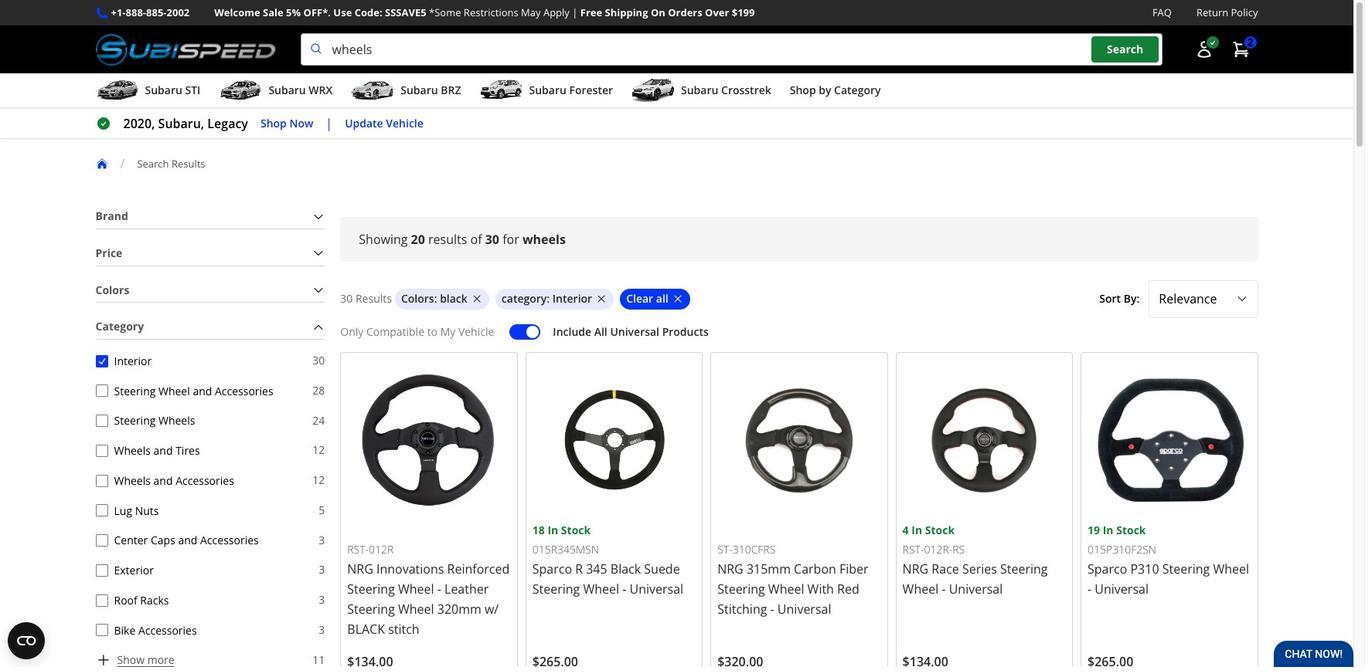 Task type: locate. For each thing, give the bounding box(es) containing it.
0 vertical spatial category
[[502, 291, 547, 306]]

1 horizontal spatial stock
[[925, 523, 955, 538]]

stock for rs
[[925, 523, 955, 538]]

red
[[837, 581, 859, 598]]

colors for colors : black
[[401, 291, 434, 306]]

steering wheel and accessories
[[114, 384, 273, 398]]

welcome sale 5% off*. use code: sssave5
[[214, 5, 426, 19]]

1 vertical spatial category
[[95, 320, 144, 334]]

0 horizontal spatial colors
[[95, 283, 129, 297]]

2 rst- from the left
[[903, 543, 924, 557]]

now
[[289, 116, 313, 130]]

1 horizontal spatial in
[[912, 523, 922, 538]]

in right "4"
[[912, 523, 922, 538]]

- down black
[[622, 581, 626, 598]]

category inside category dropdown button
[[95, 320, 144, 334]]

345
[[586, 561, 607, 578]]

in inside 18 in stock 015r345msn sparco r 345 black suede steering wheel - universal
[[548, 523, 558, 538]]

wheel inside 18 in stock 015r345msn sparco r 345 black suede steering wheel - universal
[[583, 581, 619, 598]]

lug nuts
[[114, 504, 159, 518]]

steering inside 18 in stock 015r345msn sparco r 345 black suede steering wheel - universal
[[532, 581, 580, 598]]

subaru inside the subaru forester dropdown button
[[529, 83, 566, 97]]

bike
[[114, 623, 136, 638]]

accessories down category dropdown button
[[215, 384, 273, 398]]

1 vertical spatial 30
[[340, 291, 353, 306]]

wheels up tires
[[158, 414, 195, 428]]

wheels
[[522, 231, 566, 248]]

category down for
[[502, 291, 547, 306]]

subaru for subaru crosstrek
[[681, 83, 718, 97]]

Roof Racks button
[[95, 595, 108, 607]]

sale
[[263, 5, 283, 19]]

5 subaru from the left
[[681, 83, 718, 97]]

3 nrg from the left
[[903, 561, 929, 578]]

subaru left the sti
[[145, 83, 182, 97]]

subispeed logo image
[[95, 33, 276, 66]]

$199
[[732, 5, 755, 19]]

shop for shop by category
[[790, 83, 816, 97]]

0 horizontal spatial interior
[[114, 354, 152, 369]]

0 horizontal spatial stock
[[561, 523, 591, 538]]

return policy
[[1197, 5, 1258, 19]]

stock inside '4 in stock rst-012r-rs nrg race series steering wheel - universal'
[[925, 523, 955, 538]]

: down wheels
[[547, 291, 550, 306]]

sort
[[1099, 291, 1121, 306]]

0 horizontal spatial category
[[95, 320, 144, 334]]

roof
[[114, 593, 137, 608]]

19 in stock 015p310f2sn sparco p310 steering wheel - universal
[[1088, 523, 1249, 598]]

1 horizontal spatial sparco
[[1088, 561, 1127, 578]]

1 vertical spatial interior
[[114, 354, 152, 369]]

1 horizontal spatial interior
[[553, 291, 592, 306]]

2 horizontal spatial stock
[[1116, 523, 1146, 538]]

search for search
[[1107, 42, 1143, 57]]

shop left now
[[260, 116, 287, 130]]

wheel inside 19 in stock 015p310f2sn sparco p310 steering wheel - universal
[[1213, 561, 1249, 578]]

search results link
[[137, 157, 218, 171]]

subaru inside subaru brz dropdown button
[[401, 83, 438, 97]]

universal inside 18 in stock 015r345msn sparco r 345 black suede steering wheel - universal
[[630, 581, 683, 598]]

subaru inside subaru sti dropdown button
[[145, 83, 182, 97]]

subaru up shop now
[[269, 83, 306, 97]]

18 in stock 015r345msn sparco r 345 black suede steering wheel - universal
[[532, 523, 683, 598]]

wheel
[[158, 384, 190, 398], [1213, 561, 1249, 578], [398, 581, 434, 598], [583, 581, 619, 598], [768, 581, 804, 598], [903, 581, 939, 598], [398, 601, 434, 618]]

- inside 19 in stock 015p310f2sn sparco p310 steering wheel - universal
[[1088, 581, 1092, 598]]

sssave5
[[385, 5, 426, 19]]

wheels up lug nuts
[[114, 474, 151, 488]]

subaru left forester
[[529, 83, 566, 97]]

results down 2020, subaru, legacy at top left
[[172, 157, 205, 171]]

30 up 28
[[313, 353, 325, 368]]

subaru inside "subaru wrx" dropdown button
[[269, 83, 306, 97]]

0 horizontal spatial 30
[[313, 353, 325, 368]]

30
[[485, 231, 499, 248], [340, 291, 353, 306], [313, 353, 325, 368]]

Select... button
[[1149, 281, 1258, 318]]

w/
[[485, 601, 499, 618]]

subaru for subaru forester
[[529, 83, 566, 97]]

vehicle right my
[[458, 324, 494, 339]]

nrg for nrg innovations reinforced steering wheel - leather steering wheel 320mm w/ black stitch
[[347, 561, 373, 578]]

price button
[[95, 242, 325, 266]]

interior right interior button
[[114, 354, 152, 369]]

search results
[[137, 157, 205, 171]]

1 horizontal spatial shop
[[790, 83, 816, 97]]

clear all
[[626, 291, 668, 306]]

show
[[117, 653, 145, 668]]

nrg down "st-"
[[717, 561, 743, 578]]

nrg for nrg 315mm carbon fiber steering wheel with red stitching - universal
[[717, 561, 743, 578]]

center caps and accessories
[[114, 534, 259, 548]]

subaru left brz on the left
[[401, 83, 438, 97]]

stock inside 18 in stock 015r345msn sparco r 345 black suede steering wheel - universal
[[561, 523, 591, 538]]

0 vertical spatial |
[[572, 5, 578, 19]]

accessories
[[215, 384, 273, 398], [176, 474, 234, 488], [200, 534, 259, 548], [138, 623, 197, 638]]

colors inside colors dropdown button
[[95, 283, 129, 297]]

2
[[1247, 35, 1253, 50]]

2002
[[167, 5, 190, 19]]

nrg inside st-310cfrs nrg 315mm carbon fiber steering wheel with red stitching - universal
[[717, 561, 743, 578]]

shop inside dropdown button
[[790, 83, 816, 97]]

stock for p310
[[1116, 523, 1146, 538]]

2 vertical spatial 30
[[313, 353, 325, 368]]

0 horizontal spatial shop
[[260, 116, 287, 130]]

012r-
[[924, 543, 953, 557]]

- down 015p310f2sn
[[1088, 581, 1092, 598]]

sparco down 015p310f2sn
[[1088, 561, 1127, 578]]

search inside button
[[1107, 42, 1143, 57]]

a subaru sti thumbnail image image
[[95, 79, 139, 102]]

1 : from the left
[[434, 291, 437, 306]]

2 horizontal spatial in
[[1103, 523, 1114, 538]]

2 sparco from the left
[[1088, 561, 1127, 578]]

vehicle inside update vehicle "button"
[[386, 116, 423, 130]]

and up steering wheels
[[193, 384, 212, 398]]

1 horizontal spatial category
[[502, 291, 547, 306]]

2 horizontal spatial 30
[[485, 231, 499, 248]]

sparco
[[532, 561, 572, 578], [1088, 561, 1127, 578]]

1 horizontal spatial :
[[547, 291, 550, 306]]

Lug Nuts button
[[95, 505, 108, 517]]

0 horizontal spatial :
[[434, 291, 437, 306]]

universal down series
[[949, 581, 1003, 598]]

- inside st-310cfrs nrg 315mm carbon fiber steering wheel with red stitching - universal
[[770, 601, 774, 618]]

| left free
[[572, 5, 578, 19]]

1 horizontal spatial nrg
[[717, 561, 743, 578]]

rst- inside rst-012r nrg innovations reinforced steering wheel - leather steering wheel 320mm w/ black stitch
[[347, 543, 369, 557]]

1 horizontal spatial rst-
[[903, 543, 924, 557]]

0 horizontal spatial search
[[137, 157, 169, 171]]

in right "18"
[[548, 523, 558, 538]]

sort by:
[[1099, 291, 1140, 306]]

3 for racks
[[319, 593, 325, 608]]

1 horizontal spatial vehicle
[[458, 324, 494, 339]]

1 vertical spatial results
[[356, 291, 392, 306]]

12 down 24 at the left of the page
[[313, 443, 325, 458]]

category for category : interior
[[502, 291, 547, 306]]

3 subaru from the left
[[401, 83, 438, 97]]

black
[[440, 291, 468, 306]]

results up compatible
[[356, 291, 392, 306]]

1 horizontal spatial 30
[[340, 291, 353, 306]]

- down race at the right
[[942, 581, 946, 598]]

1 vertical spatial vehicle
[[458, 324, 494, 339]]

4 subaru from the left
[[529, 83, 566, 97]]

1 stock from the left
[[561, 523, 591, 538]]

colors up the only compatible to my vehicle
[[401, 291, 434, 306]]

: left black
[[434, 291, 437, 306]]

universal for nrg race series steering wheel - universal
[[949, 581, 1003, 598]]

0 horizontal spatial nrg
[[347, 561, 373, 578]]

2 12 from the top
[[313, 473, 325, 488]]

2 nrg from the left
[[717, 561, 743, 578]]

subaru left crosstrek at the top of page
[[681, 83, 718, 97]]

2 vertical spatial wheels
[[114, 474, 151, 488]]

12 up '5'
[[313, 473, 325, 488]]

colors down price
[[95, 283, 129, 297]]

results
[[428, 231, 467, 248]]

19
[[1088, 523, 1100, 538]]

- for nrg 315mm carbon fiber steering wheel with red stitching - universal
[[770, 601, 774, 618]]

sparco down 015r345msn
[[532, 561, 572, 578]]

in inside '4 in stock rst-012r-rs nrg race series steering wheel - universal'
[[912, 523, 922, 538]]

nrg inside rst-012r nrg innovations reinforced steering wheel - leather steering wheel 320mm w/ black stitch
[[347, 561, 373, 578]]

a subaru forester thumbnail image image
[[480, 79, 523, 102]]

1 in from the left
[[548, 523, 558, 538]]

0 horizontal spatial sparco
[[532, 561, 572, 578]]

1 3 from the top
[[319, 533, 325, 548]]

universal down the "p310"
[[1095, 581, 1149, 598]]

innovations
[[376, 561, 444, 578]]

sparco inside 18 in stock 015r345msn sparco r 345 black suede steering wheel - universal
[[532, 561, 572, 578]]

all
[[594, 324, 607, 339]]

my
[[440, 324, 456, 339]]

stock inside 19 in stock 015p310f2sn sparco p310 steering wheel - universal
[[1116, 523, 1146, 538]]

Bike Accessories button
[[95, 625, 108, 637]]

accessories down tires
[[176, 474, 234, 488]]

1 nrg from the left
[[347, 561, 373, 578]]

in inside 19 in stock 015p310f2sn sparco p310 steering wheel - universal
[[1103, 523, 1114, 538]]

0 horizontal spatial results
[[172, 157, 205, 171]]

universal down suede
[[630, 581, 683, 598]]

2 : from the left
[[547, 291, 550, 306]]

1 horizontal spatial |
[[572, 5, 578, 19]]

2 horizontal spatial nrg
[[903, 561, 929, 578]]

1 horizontal spatial colors
[[401, 291, 434, 306]]

0 vertical spatial search
[[1107, 42, 1143, 57]]

series
[[962, 561, 997, 578]]

policy
[[1231, 5, 1258, 19]]

nrg down 012r
[[347, 561, 373, 578]]

1 horizontal spatial search
[[1107, 42, 1143, 57]]

accessories right the caps
[[200, 534, 259, 548]]

vehicle down subaru brz dropdown button
[[386, 116, 423, 130]]

tires
[[176, 444, 200, 458]]

shop by category
[[790, 83, 881, 97]]

category up interior button
[[95, 320, 144, 334]]

- left leather on the bottom of the page
[[437, 581, 441, 598]]

30 up the only
[[340, 291, 353, 306]]

3
[[319, 533, 325, 548], [319, 563, 325, 578], [319, 593, 325, 608], [319, 623, 325, 638]]

universal inside st-310cfrs nrg 315mm carbon fiber steering wheel with red stitching - universal
[[778, 601, 831, 618]]

steering
[[114, 384, 156, 398], [114, 414, 156, 428], [1000, 561, 1048, 578], [1162, 561, 1210, 578], [347, 581, 395, 598], [532, 581, 580, 598], [717, 581, 765, 598], [347, 601, 395, 618]]

price
[[95, 246, 122, 260]]

universal down with
[[778, 601, 831, 618]]

0 horizontal spatial vehicle
[[386, 116, 423, 130]]

all
[[656, 291, 668, 306]]

button image
[[1195, 40, 1213, 59]]

0 horizontal spatial in
[[548, 523, 558, 538]]

-
[[437, 581, 441, 598], [622, 581, 626, 598], [942, 581, 946, 598], [1088, 581, 1092, 598], [770, 601, 774, 618]]

in right 19 on the right
[[1103, 523, 1114, 538]]

:
[[434, 291, 437, 306], [547, 291, 550, 306]]

return
[[1197, 5, 1228, 19]]

stock for r
[[561, 523, 591, 538]]

4 3 from the top
[[319, 623, 325, 638]]

exterior
[[114, 564, 154, 578]]

Interior button
[[95, 355, 108, 368]]

faq link
[[1152, 5, 1172, 21]]

stock up "012r-"
[[925, 523, 955, 538]]

0 vertical spatial results
[[172, 157, 205, 171]]

2 3 from the top
[[319, 563, 325, 578]]

1 vertical spatial shop
[[260, 116, 287, 130]]

category
[[834, 83, 881, 97]]

1 vertical spatial |
[[326, 115, 332, 132]]

nrg left race at the right
[[903, 561, 929, 578]]

3 for caps
[[319, 533, 325, 548]]

may
[[521, 5, 541, 19]]

Steering Wheels button
[[95, 415, 108, 427]]

wheel inside st-310cfrs nrg 315mm carbon fiber steering wheel with red stitching - universal
[[768, 581, 804, 598]]

search button
[[1092, 37, 1159, 63]]

Wheels and Tires button
[[95, 445, 108, 457]]

- inside '4 in stock rst-012r-rs nrg race series steering wheel - universal'
[[942, 581, 946, 598]]

0 vertical spatial shop
[[790, 83, 816, 97]]

universal down clear
[[610, 324, 659, 339]]

0 horizontal spatial rst-
[[347, 543, 369, 557]]

shop for shop now
[[260, 116, 287, 130]]

wheels
[[158, 414, 195, 428], [114, 444, 151, 458], [114, 474, 151, 488]]

subaru inside 'subaru crosstrek' dropdown button
[[681, 83, 718, 97]]

rst-012r nrg innovations reinforced steering wheel - leather steering wheel 320mm w/ black stitch
[[347, 543, 510, 638]]

| right now
[[326, 115, 332, 132]]

1 vertical spatial search
[[137, 157, 169, 171]]

r
[[575, 561, 583, 578]]

universal inside '4 in stock rst-012r-rs nrg race series steering wheel - universal'
[[949, 581, 1003, 598]]

0 vertical spatial 12
[[313, 443, 325, 458]]

- right stitching
[[770, 601, 774, 618]]

interior
[[553, 291, 592, 306], [114, 354, 152, 369]]

sparco inside 19 in stock 015p310f2sn sparco p310 steering wheel - universal
[[1088, 561, 1127, 578]]

18
[[532, 523, 545, 538]]

3 3 from the top
[[319, 593, 325, 608]]

2 button
[[1224, 34, 1258, 65]]

1 vertical spatial 12
[[313, 473, 325, 488]]

shop
[[790, 83, 816, 97], [260, 116, 287, 130]]

interior up include
[[553, 291, 592, 306]]

30 right of at the top left of the page
[[485, 231, 499, 248]]

colors
[[95, 283, 129, 297], [401, 291, 434, 306]]

2 subaru from the left
[[269, 83, 306, 97]]

wheels right "wheels and tires" button
[[114, 444, 151, 458]]

compatible
[[366, 324, 424, 339]]

subaru sti button
[[95, 77, 200, 108]]

2 in from the left
[[912, 523, 922, 538]]

1 rst- from the left
[[347, 543, 369, 557]]

1 12 from the top
[[313, 443, 325, 458]]

nrg 315mm carbon fiber steering wheel with red stitching - universal image
[[717, 359, 881, 523]]

bike accessories
[[114, 623, 197, 638]]

+1-888-885-2002
[[111, 5, 190, 19]]

012r
[[369, 543, 394, 557]]

Exterior button
[[95, 565, 108, 577]]

2 stock from the left
[[925, 523, 955, 538]]

0 vertical spatial vehicle
[[386, 116, 423, 130]]

3 stock from the left
[[1116, 523, 1146, 538]]

1 subaru from the left
[[145, 83, 182, 97]]

3 in from the left
[[1103, 523, 1114, 538]]

1 horizontal spatial results
[[356, 291, 392, 306]]

+1-
[[111, 5, 126, 19]]

Steering Wheel and Accessories button
[[95, 385, 108, 398]]

- inside 18 in stock 015r345msn sparco r 345 black suede steering wheel - universal
[[622, 581, 626, 598]]

subaru,
[[158, 115, 204, 132]]

1 sparco from the left
[[532, 561, 572, 578]]

310cfrs
[[733, 543, 776, 557]]

shop left 'by'
[[790, 83, 816, 97]]

subaru wrx
[[269, 83, 333, 97]]

stock up 015p310f2sn
[[1116, 523, 1146, 538]]

nrg race series steering wheel - universal image
[[903, 359, 1066, 523]]

1 vertical spatial wheels
[[114, 444, 151, 458]]

stock up 015r345msn
[[561, 523, 591, 538]]



Task type: describe. For each thing, give the bounding box(es) containing it.
universal for sparco r 345 black suede steering wheel - universal
[[630, 581, 683, 598]]

only compatible to my vehicle
[[340, 324, 494, 339]]

- for sparco r 345 black suede steering wheel - universal
[[622, 581, 626, 598]]

nuts
[[135, 504, 159, 518]]

showing 20 results of 30 for wheels
[[359, 231, 566, 248]]

open widget image
[[8, 623, 45, 660]]

rs
[[952, 543, 965, 557]]

subaru for subaru wrx
[[269, 83, 306, 97]]

Wheels and Accessories button
[[95, 475, 108, 487]]

0 vertical spatial interior
[[553, 291, 592, 306]]

off*.
[[303, 5, 331, 19]]

by
[[819, 83, 831, 97]]

brz
[[441, 83, 461, 97]]

wheels for wheels and accessories
[[114, 474, 151, 488]]

steering inside '4 in stock rst-012r-rs nrg race series steering wheel - universal'
[[1000, 561, 1048, 578]]

brand
[[95, 209, 128, 223]]

rst- inside '4 in stock rst-012r-rs nrg race series steering wheel - universal'
[[903, 543, 924, 557]]

subaru forester
[[529, 83, 613, 97]]

steering inside st-310cfrs nrg 315mm carbon fiber steering wheel with red stitching - universal
[[717, 581, 765, 598]]

3 for accessories
[[319, 623, 325, 638]]

24
[[313, 413, 325, 428]]

orders
[[668, 5, 702, 19]]

roof racks
[[114, 593, 169, 608]]

30 results
[[340, 291, 392, 306]]

use
[[333, 5, 352, 19]]

category : interior
[[502, 291, 592, 306]]

12 for wheels and accessories
[[313, 473, 325, 488]]

sparco for universal
[[1088, 561, 1127, 578]]

wrx
[[309, 83, 333, 97]]

clear
[[626, 291, 653, 306]]

universal for nrg 315mm carbon fiber steering wheel with red stitching - universal
[[778, 601, 831, 618]]

/
[[120, 155, 125, 172]]

racks
[[140, 593, 169, 608]]

lug
[[114, 504, 132, 518]]

30 for 30 results
[[340, 291, 353, 306]]

in for sparco p310 steering wheel - universal
[[1103, 523, 1114, 538]]

0 vertical spatial 30
[[485, 231, 499, 248]]

center
[[114, 534, 148, 548]]

28
[[313, 383, 325, 398]]

30 for 30
[[313, 353, 325, 368]]

nrg inside '4 in stock rst-012r-rs nrg race series steering wheel - universal'
[[903, 561, 929, 578]]

shop by category button
[[790, 77, 881, 108]]

315mm
[[747, 561, 791, 578]]

sti
[[185, 83, 200, 97]]

2020,
[[123, 115, 155, 132]]

over
[[705, 5, 729, 19]]

st-310cfrs nrg 315mm carbon fiber steering wheel with red stitching - universal
[[717, 543, 869, 618]]

sparco for steering
[[532, 561, 572, 578]]

: for category
[[547, 291, 550, 306]]

20
[[411, 231, 425, 248]]

category for category
[[95, 320, 144, 334]]

showing
[[359, 231, 408, 248]]

black
[[347, 621, 385, 638]]

race
[[932, 561, 959, 578]]

select... image
[[1236, 293, 1248, 306]]

in for nrg race series steering wheel - universal
[[912, 523, 922, 538]]

+1-888-885-2002 link
[[111, 5, 190, 21]]

update
[[345, 116, 383, 130]]

steering inside 19 in stock 015p310f2sn sparco p310 steering wheel - universal
[[1162, 561, 1210, 578]]

shipping
[[605, 5, 648, 19]]

legacy
[[207, 115, 248, 132]]

universal inside 19 in stock 015p310f2sn sparco p310 steering wheel - universal
[[1095, 581, 1149, 598]]

subaru crosstrek
[[681, 83, 771, 97]]

a subaru brz thumbnail image image
[[351, 79, 394, 102]]

0 vertical spatial wheels
[[158, 414, 195, 428]]

and down wheels and tires
[[154, 474, 173, 488]]

show more
[[117, 653, 174, 668]]

leather
[[445, 581, 489, 598]]

stitching
[[717, 601, 767, 618]]

5%
[[286, 5, 301, 19]]

p310
[[1131, 561, 1159, 578]]

accessories up more
[[138, 623, 197, 638]]

apply
[[543, 5, 570, 19]]

in for sparco r 345 black suede steering wheel - universal
[[548, 523, 558, 538]]

carbon
[[794, 561, 836, 578]]

welcome
[[214, 5, 260, 19]]

on
[[651, 5, 665, 19]]

subaru for subaru brz
[[401, 83, 438, 97]]

results for search results
[[172, 157, 205, 171]]

888-
[[126, 5, 146, 19]]

wheels for wheels and tires
[[114, 444, 151, 458]]

subaru crosstrek button
[[632, 77, 771, 108]]

update vehicle button
[[345, 115, 423, 133]]

: for colors
[[434, 291, 437, 306]]

suede
[[644, 561, 680, 578]]

- inside rst-012r nrg innovations reinforced steering wheel - leather steering wheel 320mm w/ black stitch
[[437, 581, 441, 598]]

return policy link
[[1197, 5, 1258, 21]]

with
[[807, 581, 834, 598]]

search input field
[[300, 33, 1162, 66]]

and left tires
[[154, 444, 173, 458]]

12 for wheels and tires
[[313, 443, 325, 458]]

subaru for subaru sti
[[145, 83, 182, 97]]

015r345msn
[[532, 543, 599, 557]]

Center Caps and Accessories button
[[95, 535, 108, 547]]

320mm
[[437, 601, 481, 618]]

by:
[[1124, 291, 1140, 306]]

steering wheels
[[114, 414, 195, 428]]

and right the caps
[[178, 534, 197, 548]]

products
[[662, 324, 709, 339]]

st-
[[717, 543, 733, 557]]

sparco r 345 black suede steering wheel - universal image
[[532, 359, 696, 523]]

home image
[[95, 158, 108, 170]]

11
[[313, 653, 325, 668]]

category button
[[95, 316, 325, 339]]

reinforced
[[447, 561, 510, 578]]

015p310f2sn
[[1088, 543, 1156, 558]]

free
[[580, 5, 602, 19]]

4 in stock rst-012r-rs nrg race series steering wheel - universal
[[903, 523, 1048, 598]]

results for 30 results
[[356, 291, 392, 306]]

5
[[319, 503, 325, 518]]

0 horizontal spatial |
[[326, 115, 332, 132]]

colors : black
[[401, 291, 468, 306]]

code:
[[355, 5, 382, 19]]

subaru brz
[[401, 83, 461, 97]]

more
[[147, 653, 174, 668]]

colors for colors
[[95, 283, 129, 297]]

restrictions
[[464, 5, 518, 19]]

nrg innovations reinforced steering wheel - leather steering wheel 320mm w/ black stitch image
[[347, 359, 511, 523]]

search for search results
[[137, 157, 169, 171]]

sparco p310 steering wheel - universal image
[[1088, 359, 1251, 523]]

a subaru wrx thumbnail image image
[[219, 79, 262, 102]]

- for nrg race series steering wheel - universal
[[942, 581, 946, 598]]

shop now link
[[260, 115, 313, 133]]

include
[[553, 324, 591, 339]]

a subaru crosstrek thumbnail image image
[[632, 79, 675, 102]]

4
[[903, 523, 909, 538]]

wheel inside '4 in stock rst-012r-rs nrg race series steering wheel - universal'
[[903, 581, 939, 598]]

stitch
[[388, 621, 419, 638]]

885-
[[146, 5, 167, 19]]

subaru forester button
[[480, 77, 613, 108]]

fiber
[[839, 561, 869, 578]]



Task type: vqa. For each thing, say whether or not it's contained in the screenshot.
1st Holder from right
no



